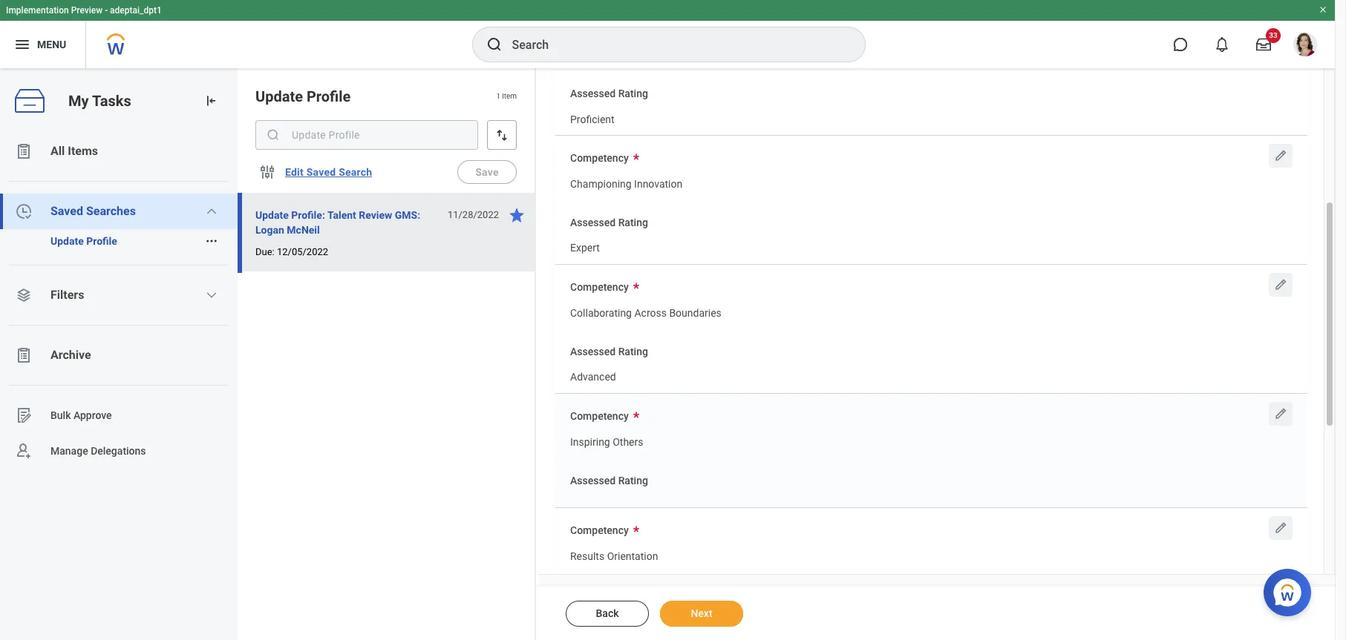 Task type: locate. For each thing, give the bounding box(es) containing it.
3 competency element from the top
[[570, 427, 643, 454]]

update down saved searches
[[50, 235, 84, 247]]

delegations
[[91, 445, 146, 457]]

rating down championing innovation
[[618, 217, 648, 228]]

gms:
[[395, 209, 420, 221]]

user plus image
[[15, 443, 33, 460]]

2 vertical spatial assessed rating element
[[570, 362, 616, 389]]

talent
[[327, 209, 356, 221]]

competency for results
[[570, 525, 629, 537]]

4 competency from the top
[[570, 525, 629, 537]]

saved searches button
[[0, 194, 238, 229]]

2 assessed rating element from the top
[[570, 233, 600, 260]]

competency up championing
[[570, 152, 629, 164]]

assessed rating element
[[570, 104, 614, 131], [570, 233, 600, 260], [570, 362, 616, 389]]

0 horizontal spatial profile
[[86, 235, 117, 247]]

assessed rating element containing expert
[[570, 233, 600, 260]]

list
[[0, 134, 238, 469]]

assessed up 'expert' text field in the left top of the page
[[570, 217, 616, 228]]

assessed rating down inspiring others
[[570, 475, 648, 487]]

3 assessed rating from the top
[[570, 346, 648, 358]]

update profile inside button
[[50, 235, 117, 247]]

edit image for championing innovation
[[1273, 149, 1288, 164]]

assessed
[[570, 87, 616, 99], [570, 217, 616, 228], [570, 346, 616, 358], [570, 475, 616, 487]]

advanced
[[570, 372, 616, 383]]

saved right 'edit'
[[306, 166, 336, 178]]

1 assessed from the top
[[570, 87, 616, 99]]

related actions image
[[205, 235, 218, 248]]

2 edit image from the top
[[1273, 278, 1288, 293]]

update inside list
[[50, 235, 84, 247]]

orientation
[[607, 551, 658, 563]]

implementation
[[6, 5, 69, 16]]

assessed rating element down championing
[[570, 233, 600, 260]]

2 rating from the top
[[618, 217, 648, 228]]

competency for collaborating
[[570, 282, 629, 293]]

4 competency element from the top
[[570, 541, 658, 568]]

next button
[[660, 601, 743, 627]]

due: 12/05/2022
[[255, 247, 328, 258]]

assessed up proficient text box
[[570, 87, 616, 99]]

saved
[[306, 166, 336, 178], [50, 204, 83, 218]]

assessed for proficient
[[570, 87, 616, 99]]

edit saved search button
[[279, 157, 378, 187]]

saved right clock check image
[[50, 204, 83, 218]]

implementation preview -   adeptai_dpt1
[[6, 5, 162, 16]]

2 vertical spatial update
[[50, 235, 84, 247]]

3 assessed rating element from the top
[[570, 362, 616, 389]]

1 vertical spatial update
[[255, 209, 289, 221]]

Expert text field
[[570, 233, 600, 259]]

4 assessed from the top
[[570, 475, 616, 487]]

rating down collaborating across boundaries
[[618, 346, 648, 358]]

0 vertical spatial saved
[[306, 166, 336, 178]]

rating for advanced
[[618, 346, 648, 358]]

manage delegations
[[50, 445, 146, 457]]

sort image
[[494, 128, 509, 143]]

assessed rating up advanced text box
[[570, 346, 648, 358]]

assessed down inspiring at left bottom
[[570, 475, 616, 487]]

edit saved search
[[285, 166, 372, 178]]

2 competency from the top
[[570, 282, 629, 293]]

chevron down image
[[206, 206, 218, 218]]

inspiring
[[570, 436, 610, 448]]

1 horizontal spatial profile
[[307, 88, 351, 105]]

list containing all items
[[0, 134, 238, 469]]

1 vertical spatial saved
[[50, 204, 83, 218]]

2 assessed from the top
[[570, 217, 616, 228]]

competency up inspiring others text box
[[570, 411, 629, 423]]

menu
[[37, 38, 66, 50]]

0 vertical spatial profile
[[307, 88, 351, 105]]

all
[[50, 144, 65, 158]]

2 assessed rating from the top
[[570, 217, 648, 228]]

3 competency from the top
[[570, 411, 629, 423]]

results orientation
[[570, 551, 658, 563]]

rating down search workday search box
[[618, 87, 648, 99]]

rating for proficient
[[618, 87, 648, 99]]

profile
[[307, 88, 351, 105], [86, 235, 117, 247]]

profile logan mcneil image
[[1293, 33, 1317, 59]]

save button
[[457, 160, 517, 184]]

assessed rating element up championing
[[570, 104, 614, 131]]

back
[[596, 608, 619, 620]]

none text field inside item list element
[[255, 120, 478, 150]]

update inside update profile: talent review gms: logan mcneil
[[255, 209, 289, 221]]

search image
[[485, 36, 503, 53], [266, 128, 281, 143]]

assessed rating element containing advanced
[[570, 362, 616, 389]]

all items
[[50, 144, 98, 158]]

0 horizontal spatial search image
[[266, 128, 281, 143]]

2 competency element from the top
[[570, 298, 722, 325]]

edit image for collaborating across boundaries
[[1273, 278, 1288, 293]]

assessed up advanced text box
[[570, 346, 616, 358]]

Search Workday  search field
[[512, 28, 834, 61]]

assessed rating element for collaborating across boundaries
[[570, 362, 616, 389]]

manage delegations link
[[0, 434, 238, 469]]

1 assessed rating from the top
[[570, 87, 648, 99]]

1 assessed rating element from the top
[[570, 104, 614, 131]]

rating down others
[[618, 475, 648, 487]]

3 assessed from the top
[[570, 346, 616, 358]]

review
[[359, 209, 392, 221]]

rating
[[618, 87, 648, 99], [618, 217, 648, 228], [618, 346, 648, 358], [618, 475, 648, 487]]

mcneil
[[287, 224, 320, 236]]

assessed rating up 'expert' text field in the left top of the page
[[570, 217, 648, 228]]

1 competency element from the top
[[570, 169, 683, 196]]

None text field
[[255, 120, 478, 150]]

competency up collaborating
[[570, 282, 629, 293]]

competency element containing collaborating across boundaries
[[570, 298, 722, 325]]

1 horizontal spatial update profile
[[255, 88, 351, 105]]

1 edit image from the top
[[1273, 149, 1288, 164]]

rename image
[[15, 407, 33, 425]]

1 competency from the top
[[570, 152, 629, 164]]

competency element containing inspiring others
[[570, 427, 643, 454]]

Proficient text field
[[570, 104, 614, 130]]

1 vertical spatial update profile
[[50, 235, 117, 247]]

edit
[[285, 166, 304, 178]]

0 vertical spatial search image
[[485, 36, 503, 53]]

competency element containing championing innovation
[[570, 169, 683, 196]]

0 vertical spatial update profile
[[255, 88, 351, 105]]

star image
[[508, 206, 526, 224]]

update profile: talent review gms: logan mcneil button
[[255, 206, 440, 239]]

across
[[634, 307, 667, 319]]

assessed for advanced
[[570, 346, 616, 358]]

update up logan at the left of the page
[[255, 209, 289, 221]]

update
[[255, 88, 303, 105], [255, 209, 289, 221], [50, 235, 84, 247]]

competency element for edit image associated with inspiring others
[[570, 427, 643, 454]]

configure image
[[258, 163, 276, 181]]

notifications large image
[[1215, 37, 1230, 52]]

saved inside button
[[306, 166, 336, 178]]

0 horizontal spatial saved
[[50, 204, 83, 218]]

assessed rating element down collaborating
[[570, 362, 616, 389]]

perspective image
[[15, 287, 33, 304]]

1 rating from the top
[[618, 87, 648, 99]]

competency element for collaborating across boundaries's edit image
[[570, 298, 722, 325]]

update profile
[[255, 88, 351, 105], [50, 235, 117, 247]]

searches
[[86, 204, 136, 218]]

profile:
[[291, 209, 325, 221]]

Advanced text field
[[570, 363, 616, 388]]

3 edit image from the top
[[1273, 407, 1288, 422]]

0 vertical spatial assessed rating element
[[570, 104, 614, 131]]

my tasks element
[[0, 68, 238, 641]]

preview
[[71, 5, 103, 16]]

assessed rating
[[570, 87, 648, 99], [570, 217, 648, 228], [570, 346, 648, 358], [570, 475, 648, 487]]

33
[[1269, 31, 1278, 39]]

Inspiring Others text field
[[570, 428, 643, 453]]

innovation
[[634, 178, 683, 190]]

0 horizontal spatial update profile
[[50, 235, 117, 247]]

1 horizontal spatial search image
[[485, 36, 503, 53]]

competency
[[570, 152, 629, 164], [570, 282, 629, 293], [570, 411, 629, 423], [570, 525, 629, 537]]

update for update profile: talent review gms: logan mcneil button on the top of page
[[255, 209, 289, 221]]

chevron down image
[[206, 290, 218, 301]]

all items button
[[0, 134, 238, 169]]

search image up the 1
[[485, 36, 503, 53]]

edit image
[[1273, 149, 1288, 164], [1273, 278, 1288, 293], [1273, 407, 1288, 422], [1273, 521, 1288, 536]]

adeptai_dpt1
[[110, 5, 162, 16]]

assessed rating for proficient
[[570, 87, 648, 99]]

menu banner
[[0, 0, 1335, 68]]

1 vertical spatial profile
[[86, 235, 117, 247]]

1 vertical spatial assessed rating element
[[570, 233, 600, 260]]

3 rating from the top
[[618, 346, 648, 358]]

1
[[496, 92, 500, 100]]

search image up configure icon
[[266, 128, 281, 143]]

4 rating from the top
[[618, 475, 648, 487]]

assessed rating up proficient text box
[[570, 87, 648, 99]]

justify image
[[13, 36, 31, 53]]

competency element containing results orientation
[[570, 541, 658, 568]]

1 horizontal spatial saved
[[306, 166, 336, 178]]

search
[[339, 166, 372, 178]]

competency element
[[570, 169, 683, 196], [570, 298, 722, 325], [570, 427, 643, 454], [570, 541, 658, 568]]

update right transformation import "image"
[[255, 88, 303, 105]]

competency up results orientation text box
[[570, 525, 629, 537]]



Task type: vqa. For each thing, say whether or not it's contained in the screenshot.
'plan,'
no



Task type: describe. For each thing, give the bounding box(es) containing it.
0 vertical spatial update
[[255, 88, 303, 105]]

transformation import image
[[203, 94, 218, 108]]

1 vertical spatial search image
[[266, 128, 281, 143]]

assessed rating for advanced
[[570, 346, 648, 358]]

expert
[[570, 242, 600, 254]]

tasks
[[92, 92, 131, 110]]

results
[[570, 551, 605, 563]]

bulk approve link
[[0, 398, 238, 434]]

Collaborating Across Boundaries text field
[[570, 298, 722, 324]]

proficient
[[570, 113, 614, 125]]

competency element for edit image related to championing innovation
[[570, 169, 683, 196]]

bulk approve
[[50, 410, 112, 421]]

saved inside 'dropdown button'
[[50, 204, 83, 218]]

inspiring others
[[570, 436, 643, 448]]

11/28/2022
[[448, 209, 499, 221]]

assessed rating for expert
[[570, 217, 648, 228]]

4 edit image from the top
[[1273, 521, 1288, 536]]

items
[[68, 144, 98, 158]]

filters
[[50, 288, 84, 302]]

update profile inside item list element
[[255, 88, 351, 105]]

championing innovation
[[570, 178, 683, 190]]

due:
[[255, 247, 275, 258]]

archive button
[[0, 338, 238, 373]]

save
[[475, 166, 499, 178]]

update profile button
[[0, 229, 199, 253]]

my tasks
[[68, 92, 131, 110]]

edit image for inspiring others
[[1273, 407, 1288, 422]]

saved searches
[[50, 204, 136, 218]]

next
[[691, 608, 712, 620]]

boundaries
[[669, 307, 722, 319]]

assessed rating element for championing innovation
[[570, 233, 600, 260]]

filters button
[[0, 278, 238, 313]]

championing
[[570, 178, 632, 190]]

close environment banner image
[[1319, 5, 1328, 14]]

bulk
[[50, 410, 71, 421]]

clipboard image
[[15, 143, 33, 160]]

collaborating
[[570, 307, 632, 319]]

-
[[105, 5, 108, 16]]

logan
[[255, 224, 284, 236]]

12/05/2022
[[277, 247, 328, 258]]

archive
[[50, 348, 91, 362]]

33 button
[[1247, 28, 1281, 61]]

my
[[68, 92, 89, 110]]

rating for expert
[[618, 217, 648, 228]]

back button
[[566, 601, 649, 627]]

Results Orientation text field
[[570, 542, 658, 568]]

competency for championing
[[570, 152, 629, 164]]

Championing Innovation text field
[[570, 169, 683, 195]]

assessed rating element containing proficient
[[570, 104, 614, 131]]

update for update profile button
[[50, 235, 84, 247]]

item list element
[[238, 68, 536, 641]]

inbox large image
[[1256, 37, 1271, 52]]

collaborating across boundaries
[[570, 307, 722, 319]]

others
[[613, 436, 643, 448]]

assessed for expert
[[570, 217, 616, 228]]

profile inside update profile button
[[86, 235, 117, 247]]

1 item
[[496, 92, 517, 100]]

clipboard image
[[15, 347, 33, 365]]

4 assessed rating from the top
[[570, 475, 648, 487]]

clock check image
[[15, 203, 33, 221]]

item
[[502, 92, 517, 100]]

menu button
[[0, 21, 86, 68]]

approve
[[73, 410, 112, 421]]

update profile: talent review gms: logan mcneil
[[255, 209, 420, 236]]

competency for inspiring
[[570, 411, 629, 423]]

manage
[[50, 445, 88, 457]]

profile inside item list element
[[307, 88, 351, 105]]



